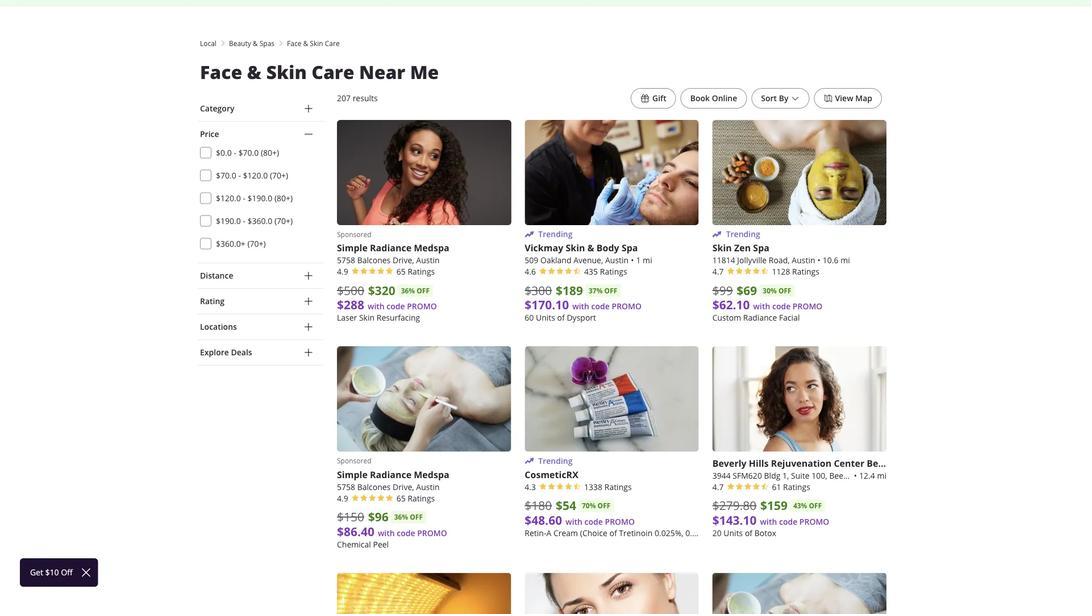 Task type: describe. For each thing, give the bounding box(es) containing it.
(80+) for $0.0 - $70.0 (80+)
[[261, 147, 279, 158]]

4.9 for $86.40
[[337, 493, 348, 504]]

43%
[[794, 501, 808, 511]]

cosmeticrx
[[525, 468, 579, 481]]

distance
[[200, 270, 233, 281]]

$0.0 - $70.0 (80+)
[[216, 147, 279, 158]]

face & skin care near me
[[200, 60, 439, 84]]

(70+) for $190.0 - $360.0 (70+)
[[275, 216, 293, 226]]

2 horizontal spatial mi
[[878, 470, 887, 481]]

$180 $54 70% off $48.60 with code promo
[[525, 497, 635, 528]]

rating button
[[198, 289, 324, 314]]

65 for $320
[[397, 267, 406, 277]]

trending up cosmeticrx
[[539, 455, 573, 466]]

locations button
[[198, 314, 324, 340]]

12.4
[[860, 470, 876, 481]]

& for face & skin care near me
[[247, 60, 262, 84]]

promo for $189
[[612, 301, 642, 312]]

100,
[[812, 470, 828, 481]]

1338 ratings
[[585, 482, 632, 492]]

$288
[[337, 297, 365, 313]]

sponsored simple radiance medspa 5758 balcones drive, austin for $96
[[337, 456, 450, 492]]

0 horizontal spatial $70.0
[[216, 170, 236, 181]]

with for $320
[[368, 301, 385, 312]]

$0.0
[[216, 147, 232, 158]]

5758 for $320
[[337, 255, 355, 266]]

3944
[[713, 470, 731, 481]]

beauty & spas
[[229, 39, 275, 48]]

& for face & skin care
[[303, 39, 308, 48]]

drive, for $96
[[393, 482, 414, 492]]

botox
[[755, 528, 777, 538]]

skin inside "breadcrumbs" element
[[310, 39, 323, 48]]

207 results
[[337, 93, 378, 104]]

hills
[[749, 457, 769, 469]]

custom
[[713, 313, 742, 323]]

$70.0 - $120.0 (70+)
[[216, 170, 288, 181]]

0 horizontal spatial $190.0
[[216, 216, 241, 226]]

4.6
[[525, 267, 536, 277]]

$190.0 - $360.0 (70+)
[[216, 216, 293, 226]]

ratings for $320
[[408, 267, 435, 277]]

off for $96
[[410, 512, 423, 522]]

suite
[[792, 470, 810, 481]]

rejuvenation
[[772, 457, 832, 469]]

units for $143.10
[[724, 528, 743, 538]]

explore deals
[[200, 347, 252, 358]]

509
[[525, 255, 539, 266]]

book online
[[691, 93, 738, 104]]

online
[[712, 93, 738, 104]]

category button
[[198, 96, 324, 121]]

0 vertical spatial $190.0
[[248, 193, 273, 203]]

price list
[[200, 146, 324, 254]]

simple for $320
[[337, 242, 368, 254]]

$96
[[368, 509, 389, 525]]

jollyville
[[738, 255, 767, 266]]

explore deals button
[[198, 340, 324, 365]]

$69
[[737, 282, 758, 299]]

gift
[[653, 93, 667, 104]]

promo for $96
[[418, 528, 447, 538]]

code for $96
[[397, 528, 415, 538]]

- for $360.0
[[243, 216, 246, 226]]

5758 for $96
[[337, 482, 355, 492]]

skin inside vickmay skin & body spa 509 oakland avenue, austin • 1 mi
[[566, 242, 585, 254]]

- for $70.0
[[234, 147, 237, 158]]

mi inside skin zen spa 11814 jollyville road, austin • 10.6 mi
[[841, 255, 851, 266]]

435
[[585, 267, 598, 277]]

435 ratings
[[585, 267, 628, 277]]

1
[[637, 255, 641, 266]]

chemical
[[337, 539, 371, 550]]

65 ratings for $320
[[397, 267, 435, 277]]

medspa for $320
[[414, 242, 450, 254]]

207
[[337, 93, 351, 104]]

$180
[[525, 498, 552, 513]]

medspa for $96
[[414, 468, 450, 481]]

bldg
[[765, 470, 781, 481]]

local link
[[200, 38, 217, 48]]

ratings right 1338
[[605, 482, 632, 492]]

with for $159
[[761, 516, 778, 527]]

care for face & skin care
[[325, 39, 340, 48]]

& inside vickmay skin & body spa 509 oakland avenue, austin • 1 mi
[[588, 242, 595, 254]]

sponsored for $96
[[337, 456, 372, 465]]

with for $54
[[566, 516, 583, 527]]

locations
[[200, 322, 237, 332]]

code for $69
[[773, 301, 791, 312]]

off for $320
[[417, 286, 430, 296]]

avenue,
[[574, 255, 604, 266]]

30%
[[763, 286, 777, 296]]

deals
[[231, 347, 252, 358]]

1128
[[773, 267, 791, 277]]

of for $170.10
[[558, 313, 565, 323]]

sort by button
[[752, 88, 810, 109]]

trending for $189
[[539, 229, 573, 240]]

skin down the spas in the top left of the page
[[266, 60, 307, 84]]

care for face & skin care near me
[[312, 60, 355, 84]]

distance button
[[198, 263, 324, 288]]

1 horizontal spatial $120.0
[[243, 170, 268, 181]]

60
[[525, 313, 534, 323]]

price
[[200, 129, 219, 139]]

$170.10
[[525, 297, 569, 313]]

spa inside skin zen spa 11814 jollyville road, austin • 10.6 mi
[[754, 242, 770, 254]]

peel
[[373, 539, 389, 550]]

drive, for $320
[[393, 255, 414, 266]]

$189
[[556, 282, 583, 299]]

37%
[[589, 286, 603, 296]]

body
[[597, 242, 620, 254]]

code for $320
[[387, 301, 405, 312]]

code for $54
[[585, 516, 603, 527]]

radiance for $320
[[370, 242, 412, 254]]

rating
[[200, 296, 225, 307]]

$99 $69 30% off $62.10 with code promo custom radiance facial
[[713, 282, 823, 323]]

code for $159
[[780, 516, 798, 527]]

road,
[[769, 255, 790, 266]]

sponsored simple radiance medspa 5758 balcones drive, austin for $320
[[337, 230, 450, 266]]

2 horizontal spatial •
[[855, 470, 858, 481]]

local
[[200, 39, 217, 48]]

facial
[[780, 313, 800, 323]]

of for $143.10
[[745, 528, 753, 538]]

promo for $320
[[407, 301, 437, 312]]

spas
[[260, 39, 275, 48]]

$320
[[368, 282, 396, 299]]

off for $189
[[605, 286, 618, 296]]

balcones for $96
[[358, 482, 391, 492]]

sfm620
[[733, 470, 763, 481]]

1338
[[585, 482, 603, 492]]

1 vertical spatial bee
[[830, 470, 844, 481]]

skin inside skin zen spa 11814 jollyville road, austin • 10.6 mi
[[713, 242, 732, 254]]

beauty & spas link
[[229, 38, 275, 48]]

$279.80 $159 43% off $143.10 with code promo 20 units of botox
[[713, 497, 830, 538]]

skin zen spa 11814 jollyville road, austin • 10.6 mi
[[713, 242, 851, 266]]



Task type: vqa. For each thing, say whether or not it's contained in the screenshot.
the top Cave
yes



Task type: locate. For each thing, give the bounding box(es) containing it.
radiance down the 30%
[[744, 313, 778, 323]]

0 vertical spatial 65 ratings
[[397, 267, 435, 277]]

4.7 down 11814
[[713, 267, 724, 277]]

with down $320
[[368, 301, 385, 312]]

ratings down suite
[[784, 482, 811, 492]]

$99
[[713, 282, 733, 298]]

with for $189
[[573, 301, 590, 312]]

of
[[558, 313, 565, 323], [745, 528, 753, 538]]

promo for $69
[[793, 301, 823, 312]]

2 vertical spatial (70+)
[[248, 238, 266, 249]]

65 ratings up $150 $96 36% off $86.40 with code promo chemical peel
[[397, 493, 435, 504]]

1 vertical spatial sponsored
[[337, 456, 372, 465]]

$70.0 down $0.0
[[216, 170, 236, 181]]

0 vertical spatial 5758
[[337, 255, 355, 266]]

spa up 1
[[622, 242, 638, 254]]

off right the 30%
[[779, 286, 792, 296]]

65 up $500 $320 36% off $288 with code promo laser skin resurfacing
[[397, 267, 406, 277]]

off inside $150 $96 36% off $86.40 with code promo chemical peel
[[410, 512, 423, 522]]

vickmay
[[525, 242, 564, 254]]

36% for $320
[[401, 286, 415, 296]]

0 horizontal spatial face
[[200, 60, 242, 84]]

- right $0.0
[[234, 147, 237, 158]]

with for $69
[[754, 301, 771, 312]]

1 vertical spatial cave
[[846, 470, 864, 481]]

off up resurfacing on the left bottom of the page
[[417, 286, 430, 296]]

of left botox
[[745, 528, 753, 538]]

code
[[387, 301, 405, 312], [592, 301, 610, 312], [773, 301, 791, 312], [585, 516, 603, 527], [780, 516, 798, 527], [397, 528, 415, 538]]

view map
[[836, 93, 873, 104]]

0 horizontal spatial units
[[536, 313, 556, 323]]

off inside $500 $320 36% off $288 with code promo laser skin resurfacing
[[417, 286, 430, 296]]

2 vertical spatial radiance
[[370, 468, 412, 481]]

65 ratings for $96
[[397, 493, 435, 504]]

1 vertical spatial units
[[724, 528, 743, 538]]

0 vertical spatial (70+)
[[270, 170, 288, 181]]

balcones up $320
[[358, 255, 391, 266]]

0 horizontal spatial cave
[[846, 470, 864, 481]]

2 65 ratings from the top
[[397, 493, 435, 504]]

0 vertical spatial $120.0
[[243, 170, 268, 181]]

of inside $279.80 $159 43% off $143.10 with code promo 20 units of botox
[[745, 528, 753, 538]]

(70+) right the $360.0
[[275, 216, 293, 226]]

code inside $279.80 $159 43% off $143.10 with code promo 20 units of botox
[[780, 516, 798, 527]]

0 vertical spatial bee
[[867, 457, 884, 469]]

$360.0+ (70+)
[[216, 238, 266, 249]]

1 vertical spatial care
[[312, 60, 355, 84]]

0 horizontal spatial bee
[[830, 470, 844, 481]]

$190.0 up $360.0+
[[216, 216, 241, 226]]

& inside beauty & spas link
[[253, 39, 258, 48]]

0 horizontal spatial mi
[[643, 255, 653, 266]]

1 horizontal spatial $190.0
[[248, 193, 273, 203]]

1 horizontal spatial •
[[818, 255, 821, 266]]

36%
[[401, 286, 415, 296], [394, 512, 408, 522]]

trending for $69
[[727, 229, 761, 240]]

1 horizontal spatial cave
[[887, 457, 909, 469]]

1 vertical spatial 4.7
[[713, 482, 724, 492]]

promo inside $500 $320 36% off $288 with code promo laser skin resurfacing
[[407, 301, 437, 312]]

$500
[[337, 282, 365, 298]]

$500 $320 36% off $288 with code promo laser skin resurfacing
[[337, 282, 437, 323]]

sponsored up $500
[[337, 230, 372, 239]]

vickmay skin & body spa 509 oakland avenue, austin • 1 mi
[[525, 242, 653, 266]]

1 horizontal spatial face
[[287, 39, 302, 48]]

cave
[[887, 457, 909, 469], [846, 470, 864, 481]]

0 vertical spatial sponsored simple radiance medspa 5758 balcones drive, austin
[[337, 230, 450, 266]]

with inside $99 $69 30% off $62.10 with code promo custom radiance facial
[[754, 301, 771, 312]]

1 vertical spatial medspa
[[414, 468, 450, 481]]

code inside $150 $96 36% off $86.40 with code promo chemical peel
[[397, 528, 415, 538]]

61
[[773, 482, 782, 492]]

category
[[200, 103, 235, 114]]

1 vertical spatial radiance
[[744, 313, 778, 323]]

1 drive, from the top
[[393, 255, 414, 266]]

(70+) down the $190.0 - $360.0 (70+)
[[248, 238, 266, 249]]

units right 60
[[536, 313, 556, 323]]

units inside $300 $189 37% off $170.10 with code promo 60 units of dysport
[[536, 313, 556, 323]]

1 vertical spatial (80+)
[[275, 193, 293, 203]]

1 horizontal spatial spa
[[754, 242, 770, 254]]

care up face & skin care near me
[[325, 39, 340, 48]]

0 vertical spatial 36%
[[401, 286, 415, 296]]

1 vertical spatial $70.0
[[216, 170, 236, 181]]

face for face & skin care
[[287, 39, 302, 48]]

balcones
[[358, 255, 391, 266], [358, 482, 391, 492]]

1 vertical spatial $120.0
[[216, 193, 241, 203]]

mi
[[643, 255, 653, 266], [841, 255, 851, 266], [878, 470, 887, 481]]

skin inside $500 $320 36% off $288 with code promo laser skin resurfacing
[[359, 313, 375, 323]]

0 vertical spatial 65
[[397, 267, 406, 277]]

0 vertical spatial 4.7
[[713, 267, 724, 277]]

& up face & skin care near me
[[303, 39, 308, 48]]

trending up zen
[[727, 229, 761, 240]]

36% for $96
[[394, 512, 408, 522]]

simple for $96
[[337, 468, 368, 481]]

mi right 12.4
[[878, 470, 887, 481]]

trending up vickmay
[[539, 229, 573, 240]]

promo inside $150 $96 36% off $86.40 with code promo chemical peel
[[418, 528, 447, 538]]

off inside $180 $54 70% off $48.60 with code promo
[[598, 501, 611, 511]]

off inside $300 $189 37% off $170.10 with code promo 60 units of dysport
[[605, 286, 618, 296]]

simple
[[337, 242, 368, 254], [337, 468, 368, 481]]

36% right $320
[[401, 286, 415, 296]]

1 vertical spatial balcones
[[358, 482, 391, 492]]

4.9 up $500
[[337, 267, 348, 277]]

1 horizontal spatial of
[[745, 528, 753, 538]]

0 vertical spatial simple
[[337, 242, 368, 254]]

ratings right 1128
[[793, 267, 820, 277]]

2 4.7 from the top
[[713, 482, 724, 492]]

1 horizontal spatial mi
[[841, 255, 851, 266]]

$300 $189 37% off $170.10 with code promo 60 units of dysport
[[525, 282, 642, 323]]

1 simple from the top
[[337, 242, 368, 254]]

1 horizontal spatial $70.0
[[239, 147, 259, 158]]

0 horizontal spatial spa
[[622, 242, 638, 254]]

0 vertical spatial face
[[287, 39, 302, 48]]

off inside $99 $69 30% off $62.10 with code promo custom radiance facial
[[779, 286, 792, 296]]

ratings right '435'
[[600, 267, 628, 277]]

mi right 10.6
[[841, 255, 851, 266]]

code right $86.40 in the left bottom of the page
[[397, 528, 415, 538]]

mi right 1
[[643, 255, 653, 266]]

(80+)
[[261, 147, 279, 158], [275, 193, 293, 203]]

code down 70%
[[585, 516, 603, 527]]

65 for $96
[[397, 493, 406, 504]]

code for $189
[[592, 301, 610, 312]]

1 spa from the left
[[622, 242, 638, 254]]

care up 207
[[312, 60, 355, 84]]

• left 12.4
[[855, 470, 858, 481]]

medspa
[[414, 242, 450, 254], [414, 468, 450, 481]]

promo
[[407, 301, 437, 312], [612, 301, 642, 312], [793, 301, 823, 312], [605, 516, 635, 527], [800, 516, 830, 527], [418, 528, 447, 538]]

skin up face & skin care near me
[[310, 39, 323, 48]]

- for $190.0
[[243, 193, 246, 203]]

radiance inside $99 $69 30% off $62.10 with code promo custom radiance facial
[[744, 313, 778, 323]]

view
[[836, 93, 854, 104]]

2 sponsored simple radiance medspa 5758 balcones drive, austin from the top
[[337, 456, 450, 492]]

laser
[[337, 313, 357, 323]]

0 vertical spatial sponsored
[[337, 230, 372, 239]]

1 4.9 from the top
[[337, 267, 348, 277]]

0 vertical spatial radiance
[[370, 242, 412, 254]]

0 vertical spatial drive,
[[393, 255, 414, 266]]

with down the 30%
[[754, 301, 771, 312]]

ratings for $69
[[793, 267, 820, 277]]

(70+)
[[270, 170, 288, 181], [275, 216, 293, 226], [248, 238, 266, 249]]

face
[[287, 39, 302, 48], [200, 60, 242, 84]]

0 vertical spatial $70.0
[[239, 147, 259, 158]]

sponsored simple radiance medspa 5758 balcones drive, austin up $320
[[337, 230, 450, 266]]

promo inside $99 $69 30% off $62.10 with code promo custom radiance facial
[[793, 301, 823, 312]]

4.7 for 1128 ratings
[[713, 267, 724, 277]]

ratings up $150 $96 36% off $86.40 with code promo chemical peel
[[408, 493, 435, 504]]

code inside $99 $69 30% off $62.10 with code promo custom radiance facial
[[773, 301, 791, 312]]

radiance for $96
[[370, 468, 412, 481]]

1 sponsored simple radiance medspa 5758 balcones drive, austin from the top
[[337, 230, 450, 266]]

drive, up $320
[[393, 255, 414, 266]]

5758 up $150
[[337, 482, 355, 492]]

1 vertical spatial (70+)
[[275, 216, 293, 226]]

65 up $150 $96 36% off $86.40 with code promo chemical peel
[[397, 493, 406, 504]]

1 65 from the top
[[397, 267, 406, 277]]

austin
[[416, 255, 440, 266], [606, 255, 629, 266], [792, 255, 816, 266], [416, 482, 440, 492]]

2 65 from the top
[[397, 493, 406, 504]]

0 vertical spatial units
[[536, 313, 556, 323]]

beverly
[[713, 457, 747, 469]]

2 sponsored from the top
[[337, 456, 372, 465]]

beverly hills rejuvenation center bee cave
[[713, 457, 909, 469]]

1,
[[783, 470, 790, 481]]

0 horizontal spatial •
[[631, 255, 634, 266]]

(70+) for $70.0 - $120.0 (70+)
[[270, 170, 288, 181]]

1 vertical spatial 36%
[[394, 512, 408, 522]]

4.9 up $150
[[337, 493, 348, 504]]

off for $54
[[598, 501, 611, 511]]

1 horizontal spatial units
[[724, 528, 743, 538]]

face right the spas in the top left of the page
[[287, 39, 302, 48]]

36% inside $500 $320 36% off $288 with code promo laser skin resurfacing
[[401, 286, 415, 296]]

0 vertical spatial (80+)
[[261, 147, 279, 158]]

drive, up $150 $96 36% off $86.40 with code promo chemical peel
[[393, 482, 414, 492]]

care inside "breadcrumbs" element
[[325, 39, 340, 48]]

spa up jollyville
[[754, 242, 770, 254]]

$54
[[556, 497, 577, 514]]

$120.0 up $120.0 - $190.0 (80+) at the left top of page
[[243, 170, 268, 181]]

promo inside $279.80 $159 43% off $143.10 with code promo 20 units of botox
[[800, 516, 830, 527]]

1 vertical spatial face
[[200, 60, 242, 84]]

$120.0 - $190.0 (80+)
[[216, 193, 293, 203]]

with up peel at the left bottom of page
[[378, 528, 395, 538]]

1 4.7 from the top
[[713, 267, 724, 277]]

61 ratings
[[773, 482, 811, 492]]

ratings
[[408, 267, 435, 277], [600, 267, 628, 277], [793, 267, 820, 277], [605, 482, 632, 492], [784, 482, 811, 492], [408, 493, 435, 504]]

(80+) up the $190.0 - $360.0 (70+)
[[275, 193, 293, 203]]

0 vertical spatial cave
[[887, 457, 909, 469]]

0 vertical spatial care
[[325, 39, 340, 48]]

ratings for $189
[[600, 267, 628, 277]]

1 vertical spatial 65
[[397, 493, 406, 504]]

• left 10.6
[[818, 255, 821, 266]]

units
[[536, 313, 556, 323], [724, 528, 743, 538]]

by
[[780, 93, 789, 104]]

$300
[[525, 282, 552, 298]]

balcones up $96
[[358, 482, 391, 492]]

code inside $180 $54 70% off $48.60 with code promo
[[585, 516, 603, 527]]

1 vertical spatial 65 ratings
[[397, 493, 435, 504]]

units inside $279.80 $159 43% off $143.10 with code promo 20 units of botox
[[724, 528, 743, 538]]

1 sponsored from the top
[[337, 230, 372, 239]]

4.9 for $288
[[337, 267, 348, 277]]

- down $70.0 - $120.0 (70+)
[[243, 193, 246, 203]]

- down $0.0 - $70.0 (80+)
[[238, 170, 241, 181]]

off right 43%
[[810, 501, 822, 511]]

65 ratings up $500 $320 36% off $288 with code promo laser skin resurfacing
[[397, 267, 435, 277]]

promo for $159
[[800, 516, 830, 527]]

2 balcones from the top
[[358, 482, 391, 492]]

view map button
[[815, 88, 883, 109]]

face for face & skin care near me
[[200, 60, 242, 84]]

off right 70%
[[598, 501, 611, 511]]

& left the spas in the top left of the page
[[253, 39, 258, 48]]

1 medspa from the top
[[414, 242, 450, 254]]

(80+) for $120.0 - $190.0 (80+)
[[275, 193, 293, 203]]

with for $96
[[378, 528, 395, 538]]

1 balcones from the top
[[358, 255, 391, 266]]

& down beauty & spas link
[[247, 60, 262, 84]]

2 medspa from the top
[[414, 468, 450, 481]]

1128 ratings
[[773, 267, 820, 277]]

4.9
[[337, 267, 348, 277], [337, 493, 348, 504]]

11814
[[713, 255, 736, 266]]

of left dysport
[[558, 313, 565, 323]]

• left 1
[[631, 255, 634, 266]]

explore
[[200, 347, 229, 358]]

beauty
[[229, 39, 251, 48]]

off right $96
[[410, 512, 423, 522]]

spa inside vickmay skin & body spa 509 oakland avenue, austin • 1 mi
[[622, 242, 638, 254]]

- for $120.0
[[238, 170, 241, 181]]

&
[[253, 39, 258, 48], [303, 39, 308, 48], [247, 60, 262, 84], [588, 242, 595, 254]]

mi inside vickmay skin & body spa 509 oakland avenue, austin • 1 mi
[[643, 255, 653, 266]]

price button
[[198, 122, 324, 147]]

units for $170.10
[[536, 313, 556, 323]]

with down $54
[[566, 516, 583, 527]]

promo inside $300 $189 37% off $170.10 with code promo 60 units of dysport
[[612, 301, 642, 312]]

$279.80
[[713, 498, 757, 513]]

1 vertical spatial 4.9
[[337, 493, 348, 504]]

36% inside $150 $96 36% off $86.40 with code promo chemical peel
[[394, 512, 408, 522]]

• inside skin zen spa 11814 jollyville road, austin • 10.6 mi
[[818, 255, 821, 266]]

book
[[691, 93, 710, 104]]

code inside $300 $189 37% off $170.10 with code promo 60 units of dysport
[[592, 301, 610, 312]]

& for beauty & spas
[[253, 39, 258, 48]]

2 5758 from the top
[[337, 482, 355, 492]]

sponsored
[[337, 230, 372, 239], [337, 456, 372, 465]]

austin inside skin zen spa 11814 jollyville road, austin • 10.6 mi
[[792, 255, 816, 266]]

skin up 11814
[[713, 242, 732, 254]]

units right 20
[[724, 528, 743, 538]]

me
[[410, 60, 439, 84]]

sponsored simple radiance medspa 5758 balcones drive, austin up $96
[[337, 456, 450, 492]]

sponsored for $320
[[337, 230, 372, 239]]

0 vertical spatial 4.9
[[337, 267, 348, 277]]

• inside vickmay skin & body spa 509 oakland avenue, austin • 1 mi
[[631, 255, 634, 266]]

with up botox
[[761, 516, 778, 527]]

2 4.9 from the top
[[337, 493, 348, 504]]

0 vertical spatial balcones
[[358, 255, 391, 266]]

$62.10
[[713, 297, 750, 313]]

code up resurfacing on the left bottom of the page
[[387, 301, 405, 312]]

with inside $150 $96 36% off $86.40 with code promo chemical peel
[[378, 528, 395, 538]]

skin up avenue,
[[566, 242, 585, 254]]

3944 sfm620 bldg 1, suite 100, bee cave
[[713, 470, 864, 481]]

1 vertical spatial 5758
[[337, 482, 355, 492]]

oakland
[[541, 255, 572, 266]]

4.7 for 61 ratings
[[713, 482, 724, 492]]

with inside $300 $189 37% off $170.10 with code promo 60 units of dysport
[[573, 301, 590, 312]]

austin inside vickmay skin & body spa 509 oakland avenue, austin • 1 mi
[[606, 255, 629, 266]]

1 vertical spatial $190.0
[[216, 216, 241, 226]]

bee right 100,
[[830, 470, 844, 481]]

bee up • 12.4 mi
[[867, 457, 884, 469]]

70%
[[582, 501, 596, 511]]

with inside $279.80 $159 43% off $143.10 with code promo 20 units of botox
[[761, 516, 778, 527]]

cave up • 12.4 mi
[[887, 457, 909, 469]]

20
[[713, 528, 722, 538]]

skin right the laser
[[359, 313, 375, 323]]

sponsored up $150
[[337, 456, 372, 465]]

$86.40
[[337, 523, 375, 540]]

1 horizontal spatial bee
[[867, 457, 884, 469]]

radiance up $320
[[370, 242, 412, 254]]

gift button
[[631, 88, 677, 109]]

$190.0 up the $360.0
[[248, 193, 273, 203]]

$70.0 down the price dropdown button
[[239, 147, 259, 158]]

bee
[[867, 457, 884, 469], [830, 470, 844, 481]]

2 drive, from the top
[[393, 482, 414, 492]]

65 ratings
[[397, 267, 435, 277], [397, 493, 435, 504]]

code up facial
[[773, 301, 791, 312]]

with inside $500 $320 36% off $288 with code promo laser skin resurfacing
[[368, 301, 385, 312]]

$120.0 down $70.0 - $120.0 (70+)
[[216, 193, 241, 203]]

of inside $300 $189 37% off $170.10 with code promo 60 units of dysport
[[558, 313, 565, 323]]

code inside $500 $320 36% off $288 with code promo laser skin resurfacing
[[387, 301, 405, 312]]

1 vertical spatial of
[[745, 528, 753, 538]]

off
[[417, 286, 430, 296], [605, 286, 618, 296], [779, 286, 792, 296], [598, 501, 611, 511], [810, 501, 822, 511], [410, 512, 423, 522]]

$360.0
[[248, 216, 273, 226]]

ratings for $96
[[408, 493, 435, 504]]

sort by
[[762, 93, 789, 104]]

ratings up $500 $320 36% off $288 with code promo laser skin resurfacing
[[408, 267, 435, 277]]

dysport
[[567, 313, 597, 323]]

cave down the center
[[846, 470, 864, 481]]

with up dysport
[[573, 301, 590, 312]]

1 vertical spatial simple
[[337, 468, 368, 481]]

balcones for $320
[[358, 255, 391, 266]]

0 vertical spatial medspa
[[414, 242, 450, 254]]

face down local
[[200, 60, 242, 84]]

(80+) down the price dropdown button
[[261, 147, 279, 158]]

drive,
[[393, 255, 414, 266], [393, 482, 414, 492]]

1 vertical spatial drive,
[[393, 482, 414, 492]]

off for $69
[[779, 286, 792, 296]]

$48.60
[[525, 512, 563, 528]]

2 simple from the top
[[337, 468, 368, 481]]

-
[[234, 147, 237, 158], [238, 170, 241, 181], [243, 193, 246, 203], [243, 216, 246, 226]]

$120.0
[[243, 170, 268, 181], [216, 193, 241, 203]]

face & skin care
[[287, 39, 340, 48]]

2 spa from the left
[[754, 242, 770, 254]]

promo inside $180 $54 70% off $48.60 with code promo
[[605, 516, 635, 527]]

1 5758 from the top
[[337, 255, 355, 266]]

promo for $54
[[605, 516, 635, 527]]

breadcrumbs element
[[198, 38, 894, 48]]

off inside $279.80 $159 43% off $143.10 with code promo 20 units of botox
[[810, 501, 822, 511]]

face inside "breadcrumbs" element
[[287, 39, 302, 48]]

0 horizontal spatial $120.0
[[216, 193, 241, 203]]

code down 43%
[[780, 516, 798, 527]]

with inside $180 $54 70% off $48.60 with code promo
[[566, 516, 583, 527]]

book online button
[[681, 88, 747, 109]]

& up avenue,
[[588, 242, 595, 254]]

5758 up $500
[[337, 255, 355, 266]]

sort
[[762, 93, 777, 104]]

• 12.4 mi
[[855, 470, 887, 481]]

36% right $96
[[394, 512, 408, 522]]

radiance up $96
[[370, 468, 412, 481]]

off right 37%
[[605, 286, 618, 296]]

(70+) up $120.0 - $190.0 (80+) at the left top of page
[[270, 170, 288, 181]]

off for $159
[[810, 501, 822, 511]]

65
[[397, 267, 406, 277], [397, 493, 406, 504]]

code down 37%
[[592, 301, 610, 312]]

4.7 down 3944
[[713, 482, 724, 492]]

1 65 ratings from the top
[[397, 267, 435, 277]]

zen
[[735, 242, 751, 254]]

map
[[856, 93, 873, 104]]

simple up $500
[[337, 242, 368, 254]]

0 vertical spatial of
[[558, 313, 565, 323]]

0 horizontal spatial of
[[558, 313, 565, 323]]

1 vertical spatial sponsored simple radiance medspa 5758 balcones drive, austin
[[337, 456, 450, 492]]

- left the $360.0
[[243, 216, 246, 226]]

simple up $150
[[337, 468, 368, 481]]

skin
[[310, 39, 323, 48], [266, 60, 307, 84], [566, 242, 585, 254], [713, 242, 732, 254], [359, 313, 375, 323]]



